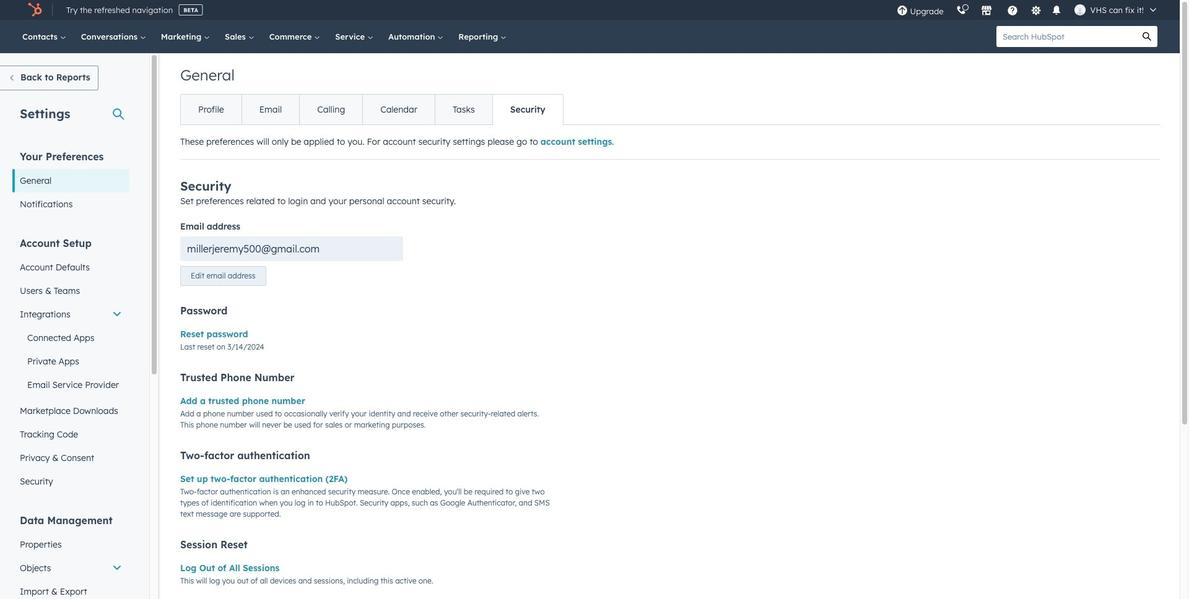 Task type: vqa. For each thing, say whether or not it's contained in the screenshot.
Due
no



Task type: describe. For each thing, give the bounding box(es) containing it.
jer mill image
[[1075, 4, 1086, 15]]

data management element
[[12, 514, 129, 600]]

account setup element
[[12, 237, 129, 494]]

your preferences element
[[12, 150, 129, 216]]



Task type: locate. For each thing, give the bounding box(es) containing it.
marketplaces image
[[981, 6, 992, 17]]

Search HubSpot search field
[[997, 26, 1137, 47]]

None text field
[[180, 237, 403, 262]]

navigation
[[180, 94, 564, 125]]

menu
[[891, 0, 1165, 20]]



